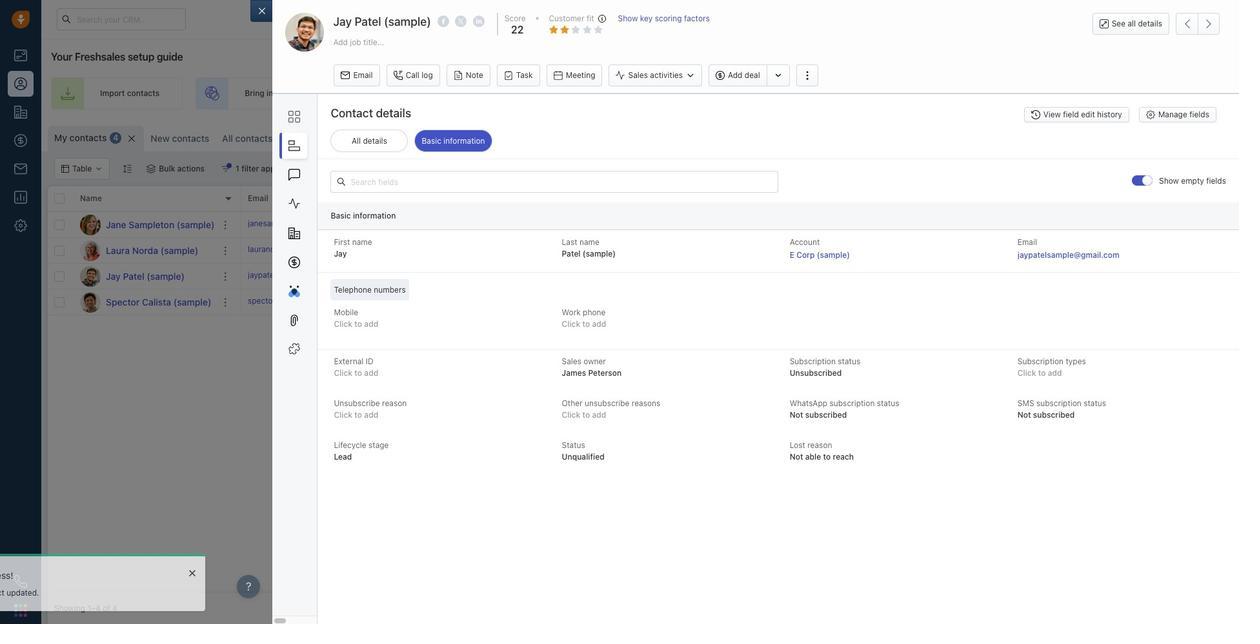 Task type: locate. For each thing, give the bounding box(es) containing it.
click inside the work phone click to add
[[562, 319, 580, 329]]

status inside whatsapp subscription status not subscribed
[[877, 399, 899, 408]]

show left empty
[[1159, 176, 1179, 186]]

+
[[635, 220, 640, 230], [345, 270, 350, 280], [441, 271, 446, 281], [635, 272, 640, 281]]

work up sales owner james peterson
[[562, 308, 581, 317]]

1 horizontal spatial leads
[[581, 89, 601, 98]]

0 horizontal spatial 22
[[511, 24, 524, 36]]

1 row group from the left
[[48, 212, 241, 316]]

jay down first
[[334, 249, 347, 259]]

james peterson for jaypatelsample@gmail.com
[[747, 272, 806, 281]]

0 vertical spatial details
[[1138, 19, 1162, 28]]

e corp (sample) link
[[790, 250, 850, 260], [926, 272, 984, 281]]

0 vertical spatial email
[[353, 70, 373, 80]]

not down the sms
[[1018, 410, 1031, 420]]

contacts right my
[[69, 132, 107, 143]]

press space to select this row. row containing 48
[[241, 212, 1233, 238]]

history
[[1097, 110, 1122, 120]]

mobile click to add
[[334, 308, 378, 329]]

account for account
[[926, 194, 957, 204]]

sales right create
[[762, 89, 782, 98]]

1 vertical spatial reason
[[808, 441, 832, 450]]

1 horizontal spatial jay patel (sample)
[[333, 15, 431, 28]]

contacts up 'actions'
[[172, 133, 209, 144]]

1 vertical spatial jay
[[334, 249, 347, 259]]

new contacts button
[[144, 126, 216, 152], [151, 133, 209, 144]]

0 vertical spatial jay
[[333, 15, 352, 28]]

information down invite your team
[[444, 136, 485, 146]]

0 vertical spatial score
[[505, 14, 526, 23]]

not down whatsapp
[[790, 410, 803, 420]]

1 horizontal spatial sales
[[950, 89, 969, 98]]

subscription up unsubscribed on the bottom of page
[[790, 357, 836, 366]]

all for all details
[[352, 136, 361, 146]]

contacts for import
[[127, 89, 160, 98]]

1 horizontal spatial sales
[[628, 71, 648, 80]]

0 horizontal spatial 1
[[236, 164, 239, 174]]

press space to select this row. row containing lauranordasample@gmail.com
[[241, 238, 1233, 264]]

1 horizontal spatial account
[[926, 194, 957, 204]]

subscribed inside whatsapp subscription status not subscribed
[[805, 410, 847, 420]]

1 horizontal spatial owner
[[755, 194, 778, 204]]

1 horizontal spatial work
[[562, 308, 581, 317]]

j image left jane
[[80, 215, 101, 235]]

(sample)
[[384, 15, 431, 28], [177, 219, 215, 230], [967, 220, 999, 230], [161, 245, 198, 256], [583, 249, 616, 259], [817, 250, 850, 260], [147, 271, 185, 282], [952, 272, 984, 281], [174, 297, 211, 308]]

task
[[465, 271, 481, 281]]

subscription
[[790, 357, 836, 366], [1018, 357, 1064, 366]]

0 horizontal spatial email
[[248, 194, 268, 204]]

click inside subscription types click to add
[[1018, 368, 1036, 378]]

work for work phone click to add
[[562, 308, 581, 317]]

status up account e corp (sample)
[[829, 194, 853, 204]]

your down sales activities
[[613, 89, 629, 98]]

jay patel (sample) down norda
[[106, 271, 185, 282]]

lead
[[334, 452, 352, 462]]

your right up
[[931, 89, 948, 98]]

details right ⌘
[[363, 136, 387, 146]]

name
[[352, 237, 372, 247], [580, 237, 600, 247]]

1 horizontal spatial all
[[352, 136, 361, 146]]

create sales sequence link
[[686, 77, 843, 110]]

subscribed down the sms
[[1033, 410, 1075, 420]]

basic
[[422, 136, 441, 146], [331, 211, 351, 221]]

all down contact
[[352, 136, 361, 146]]

1 filter applied button
[[213, 158, 297, 180]]

status for sms
[[1084, 399, 1106, 408]]

peterson
[[773, 220, 806, 230], [773, 246, 806, 256], [773, 272, 806, 281], [588, 368, 622, 378]]

call
[[406, 70, 419, 80]]

0 horizontal spatial jay patel (sample)
[[106, 271, 185, 282]]

my
[[54, 132, 67, 143]]

2 vertical spatial patel
[[123, 271, 144, 282]]

click inside the mobile click to add
[[334, 319, 352, 329]]

subscription left types
[[1018, 357, 1064, 366]]

2 + click to add from the top
[[635, 272, 686, 281]]

e inside row
[[926, 272, 930, 281]]

1 horizontal spatial status
[[829, 194, 853, 204]]

1 vertical spatial 1
[[236, 164, 239, 174]]

status
[[829, 194, 853, 204], [562, 441, 585, 450]]

2 james peterson from the top
[[747, 246, 806, 256]]

deal up create
[[745, 71, 760, 80]]

1 vertical spatial account
[[790, 237, 820, 247]]

telephone numbers
[[334, 285, 406, 295]]

1 vertical spatial basic information
[[331, 211, 396, 221]]

phone
[[366, 194, 390, 204], [583, 308, 606, 317]]

subscribed for sms
[[1033, 410, 1075, 420]]

subscription inside subscription types click to add
[[1018, 357, 1064, 366]]

other
[[562, 399, 583, 408]]

details up all details
[[376, 106, 411, 120]]

able
[[805, 452, 821, 462]]

import contacts link
[[51, 77, 183, 110]]

1 team from the left
[[453, 89, 472, 98]]

2 vertical spatial jay
[[106, 271, 121, 282]]

0 horizontal spatial jaypatelsample@gmail.com
[[248, 270, 347, 280]]

add inside press space to select this row. row
[[449, 271, 463, 281]]

to inside subscription types click to add
[[1038, 368, 1046, 378]]

all for all contacts
[[222, 133, 233, 144]]

task button
[[497, 65, 540, 86]]

subscribed inside "sms subscription status not subscribed"
[[1033, 410, 1075, 420]]

1 vertical spatial jay patel (sample)
[[106, 271, 185, 282]]

showing
[[54, 604, 85, 614]]

subscribed down whatsapp
[[805, 410, 847, 420]]

invite
[[412, 89, 432, 98]]

to inside the work phone click to add
[[582, 319, 590, 329]]

0 horizontal spatial add deal
[[728, 71, 760, 80]]

cell
[[1016, 212, 1233, 238], [435, 238, 532, 263], [629, 238, 725, 263], [1016, 238, 1233, 263], [1016, 264, 1233, 289], [435, 290, 532, 315], [629, 290, 725, 315], [725, 290, 822, 315], [822, 290, 919, 315], [919, 290, 1016, 315], [1016, 290, 1233, 315]]

0 vertical spatial show
[[618, 14, 638, 23]]

2 subscription from the left
[[1037, 399, 1082, 408]]

0 vertical spatial 4
[[113, 133, 118, 143]]

to inside the other unsubscribe reasons click to add
[[582, 410, 590, 420]]

1 + click to add from the top
[[635, 220, 686, 230]]

sales
[[762, 89, 782, 98], [950, 89, 969, 98]]

phone inside grid
[[366, 194, 390, 204]]

add inside unsubscribe reason click to add
[[364, 410, 378, 420]]

jay up job
[[333, 15, 352, 28]]

1 vertical spatial james peterson
[[747, 246, 806, 256]]

48
[[538, 219, 552, 230]]

widgetz.io
[[926, 220, 965, 230]]

j image
[[80, 215, 101, 235], [80, 266, 101, 287]]

patel up "title..." in the left of the page
[[355, 15, 381, 28]]

details right all
[[1138, 19, 1162, 28]]

name down '3684932360' link
[[352, 237, 372, 247]]

e corp (sample)
[[926, 272, 984, 281]]

team down note button
[[453, 89, 472, 98]]

1 horizontal spatial information
[[444, 136, 485, 146]]

details inside button
[[1138, 19, 1162, 28]]

0 vertical spatial sales
[[628, 71, 648, 80]]

0 vertical spatial owner
[[755, 194, 778, 204]]

add left task
[[449, 271, 463, 281]]

1 inside button
[[236, 164, 239, 174]]

subscription types click to add
[[1018, 357, 1086, 378]]

0 horizontal spatial basic information
[[331, 211, 396, 221]]

email jaypatelsample@gmail.com
[[1018, 237, 1120, 260]]

4 right my contacts link
[[113, 133, 118, 143]]

status inside "sms subscription status not subscribed"
[[1084, 399, 1106, 408]]

container_wx8msf4aqz5i3rn1 image down next
[[441, 220, 451, 229]]

deal up history on the right top of the page
[[1103, 89, 1119, 98]]

subscribed for whatsapp
[[805, 410, 847, 420]]

0 vertical spatial reason
[[382, 399, 407, 408]]

12 more... button
[[282, 130, 345, 148]]

status
[[838, 357, 860, 366], [877, 399, 899, 408], [1084, 399, 1106, 408]]

add deal
[[728, 71, 760, 80], [1086, 89, 1119, 98]]

show empty fields
[[1159, 176, 1226, 186]]

email button
[[334, 65, 380, 86]]

reason right unsubscribe
[[382, 399, 407, 408]]

lost reason not able to reach
[[790, 441, 854, 462]]

subscription for whatsapp
[[830, 399, 875, 408]]

0 horizontal spatial container_wx8msf4aqz5i3rn1 image
[[147, 165, 156, 174]]

1 vertical spatial jaypatelsample@gmail.com
[[248, 270, 347, 280]]

1 vertical spatial details
[[376, 106, 411, 120]]

row group containing jane sampleton (sample)
[[48, 212, 241, 316]]

external id click to add
[[334, 357, 378, 378]]

score for score
[[538, 194, 560, 204]]

1 vertical spatial qualified
[[843, 246, 875, 256]]

peterson inside sales owner james peterson
[[588, 368, 622, 378]]

team
[[453, 89, 472, 98], [631, 89, 650, 98]]

22 down 48
[[538, 270, 551, 282]]

j image for jane sampleton (sample)
[[80, 215, 101, 235]]

sales inside sales owner james peterson
[[562, 357, 582, 366]]

1 vertical spatial deal
[[1103, 89, 1119, 98]]

3684932360
[[345, 219, 394, 228]]

0 vertical spatial phone
[[366, 194, 390, 204]]

leads down the meeting
[[581, 89, 601, 98]]

contacts for new
[[172, 133, 209, 144]]

1 vertical spatial + click to add
[[635, 272, 686, 281]]

22
[[511, 24, 524, 36], [538, 270, 551, 282]]

0 horizontal spatial status
[[838, 357, 860, 366]]

contacts up filter
[[235, 133, 273, 144]]

1 vertical spatial j image
[[80, 266, 101, 287]]

bring in website leads
[[245, 89, 327, 98]]

phone for work phone click to add
[[583, 308, 606, 317]]

2 horizontal spatial email
[[1018, 237, 1037, 247]]

0 vertical spatial e corp (sample) link
[[790, 250, 850, 260]]

1 horizontal spatial subscribed
[[1033, 410, 1075, 420]]

add inside subscription types click to add
[[1048, 368, 1062, 378]]

4 right of
[[112, 604, 117, 614]]

basic information down invite your team
[[422, 136, 485, 146]]

2 vertical spatial details
[[363, 136, 387, 146]]

show left key
[[618, 14, 638, 23]]

1 vertical spatial basic
[[331, 211, 351, 221]]

1 for 1
[[1154, 11, 1158, 19]]

whatsapp
[[790, 399, 828, 408]]

0 horizontal spatial e corp (sample) link
[[790, 250, 850, 260]]

2 sales from the left
[[950, 89, 969, 98]]

phone up 3684932360
[[366, 194, 390, 204]]

22 button
[[508, 24, 524, 36]]

0 horizontal spatial team
[[453, 89, 472, 98]]

1 name from the left
[[352, 237, 372, 247]]

fields right manage
[[1190, 110, 1210, 120]]

name inside last name patel (sample)
[[580, 237, 600, 247]]

1 horizontal spatial team
[[631, 89, 650, 98]]

0 vertical spatial account
[[926, 194, 957, 204]]

status for whatsapp
[[877, 399, 899, 408]]

contacts
[[127, 89, 160, 98], [69, 132, 107, 143], [172, 133, 209, 144], [235, 133, 273, 144]]

1 vertical spatial email
[[248, 194, 268, 204]]

not inside "sms subscription status not subscribed"
[[1018, 410, 1031, 420]]

peterson up unsubscribe
[[588, 368, 622, 378]]

sales owner
[[732, 194, 778, 204]]

key
[[640, 14, 653, 23]]

container_wx8msf4aqz5i3rn1 image down sales owner
[[735, 220, 744, 229]]

reason up able
[[808, 441, 832, 450]]

1 subscription from the left
[[790, 357, 836, 366]]

work inside the work phone click to add
[[562, 308, 581, 317]]

your right invite
[[434, 89, 451, 98]]

patel down last
[[562, 249, 581, 259]]

1 qualified from the top
[[843, 220, 875, 230]]

all inside dialog
[[352, 136, 361, 146]]

press space to select this row. row containing laura norda (sample)
[[48, 238, 241, 264]]

3 your from the left
[[931, 89, 948, 98]]

2 row group from the left
[[241, 212, 1233, 316]]

unsubscribe
[[585, 399, 630, 408]]

phone up sales owner james peterson
[[583, 308, 606, 317]]

unsubscribed
[[790, 368, 842, 378]]

1 horizontal spatial unqualified
[[843, 272, 884, 281]]

0 vertical spatial jaypatelsample@gmail.com
[[1018, 250, 1120, 260]]

information down 'work phone'
[[353, 211, 396, 221]]

1 vertical spatial 22
[[538, 270, 551, 282]]

4 inside the my contacts 4
[[113, 133, 118, 143]]

basic up first
[[331, 211, 351, 221]]

new
[[151, 133, 170, 144]]

sms
[[1018, 399, 1034, 408]]

leads right website
[[307, 89, 327, 98]]

1 horizontal spatial email
[[353, 70, 373, 80]]

account
[[926, 194, 957, 204], [790, 237, 820, 247]]

1 vertical spatial e corp (sample) link
[[926, 272, 984, 281]]

jay patel (sample) up "title..." in the left of the page
[[333, 15, 431, 28]]

2 subscription from the left
[[1018, 357, 1064, 366]]

12 more...
[[300, 134, 337, 143]]

bring
[[245, 89, 265, 98]]

sales left pipeline
[[950, 89, 969, 98]]

numbers
[[374, 285, 406, 295]]

0 horizontal spatial leads
[[307, 89, 327, 98]]

3684945781 link
[[345, 296, 392, 309]]

1 subscribed from the left
[[805, 410, 847, 420]]

sales activities button
[[609, 65, 709, 86], [609, 65, 702, 86]]

jay inside 'first name jay'
[[334, 249, 347, 259]]

row group
[[48, 212, 241, 316], [241, 212, 1233, 316]]

0 horizontal spatial deal
[[745, 71, 760, 80]]

email inside grid
[[248, 194, 268, 204]]

add deal up create
[[728, 71, 760, 80]]

22 inside 'score 22'
[[511, 24, 524, 36]]

to inside the mobile click to add
[[355, 319, 362, 329]]

1 vertical spatial work
[[562, 308, 581, 317]]

2 j image from the top
[[80, 266, 101, 287]]

1 right container_wx8msf4aqz5i3rn1 image
[[236, 164, 239, 174]]

22 up task button
[[511, 24, 524, 36]]

log
[[422, 70, 433, 80]]

other unsubscribe reasons click to add
[[562, 399, 660, 420]]

phone inside the work phone click to add
[[583, 308, 606, 317]]

jaypatelsample@gmail.com
[[1018, 250, 1120, 260], [248, 270, 347, 280]]

2 name from the left
[[580, 237, 600, 247]]

freshworks switcher image
[[14, 605, 27, 618]]

patel up spector
[[123, 271, 144, 282]]

0 horizontal spatial all
[[222, 133, 233, 144]]

0 horizontal spatial phone
[[366, 194, 390, 204]]

2 vertical spatial email
[[1018, 237, 1037, 247]]

0 horizontal spatial reason
[[382, 399, 407, 408]]

sales
[[628, 71, 648, 80], [732, 194, 752, 204], [562, 357, 582, 366]]

1 vertical spatial unqualified
[[562, 452, 605, 462]]

edit
[[1081, 110, 1095, 120]]

not down 'lost'
[[790, 452, 803, 462]]

tags
[[635, 194, 653, 204]]

status inside subscription status unsubscribed
[[838, 357, 860, 366]]

0 horizontal spatial jaypatelsample@gmail.com link
[[248, 270, 347, 283]]

corp inside account e corp (sample)
[[797, 250, 815, 260]]

name right last
[[580, 237, 600, 247]]

status down the other
[[562, 441, 585, 450]]

j image down l "icon"
[[80, 266, 101, 287]]

1 right all
[[1154, 11, 1158, 19]]

route leads to your team
[[557, 89, 650, 98]]

container_wx8msf4aqz5i3rn1 image
[[147, 165, 156, 174], [441, 220, 451, 229], [735, 220, 744, 229]]

4
[[113, 133, 118, 143], [112, 604, 117, 614]]

contacts right import
[[127, 89, 160, 98]]

basic down invite your team link
[[422, 136, 441, 146]]

1 vertical spatial status
[[562, 441, 585, 450]]

0 horizontal spatial work
[[345, 194, 364, 204]]

0 horizontal spatial subscription
[[830, 399, 875, 408]]

score up 22 button
[[505, 14, 526, 23]]

0 horizontal spatial subscribed
[[805, 410, 847, 420]]

subscription for click
[[1018, 357, 1064, 366]]

0 vertical spatial qualified
[[843, 220, 875, 230]]

+ click to add for e
[[635, 272, 686, 281]]

owner inside grid
[[755, 194, 778, 204]]

1 horizontal spatial subscription
[[1037, 399, 1082, 408]]

fields right empty
[[1206, 176, 1226, 186]]

dialog
[[251, 0, 1239, 625]]

add inside the work phone click to add
[[592, 319, 606, 329]]

0 vertical spatial 1
[[1154, 11, 1158, 19]]

grid
[[48, 185, 1233, 594]]

press space to select this row. row containing jay patel (sample)
[[48, 264, 241, 290]]

1 horizontal spatial corp
[[932, 272, 950, 281]]

0 vertical spatial j image
[[80, 215, 101, 235]]

2 subscribed from the left
[[1033, 410, 1075, 420]]

unsubscribe reason click to add
[[334, 399, 407, 420]]

unqualified down account e corp (sample)
[[843, 272, 884, 281]]

Search fields text field
[[331, 171, 779, 193]]

click inside external id click to add
[[334, 368, 352, 378]]

1 j image from the top
[[80, 215, 101, 235]]

all up container_wx8msf4aqz5i3rn1 image
[[222, 133, 233, 144]]

2 vertical spatial james peterson
[[747, 272, 806, 281]]

name inside 'first name jay'
[[352, 237, 372, 247]]

sales inside create sales sequence link
[[762, 89, 782, 98]]

1 sales from the left
[[762, 89, 782, 98]]

dialog containing jay patel (sample)
[[251, 0, 1239, 625]]

0 vertical spatial unqualified
[[843, 272, 884, 281]]

account inside account e corp (sample)
[[790, 237, 820, 247]]

0 horizontal spatial patel
[[123, 271, 144, 282]]

not inside whatsapp subscription status not subscribed
[[790, 410, 803, 420]]

0 horizontal spatial basic
[[331, 211, 351, 221]]

website
[[275, 89, 304, 98]]

basic information down 'work phone'
[[331, 211, 396, 221]]

subscription for sms
[[1037, 399, 1082, 408]]

2 qualified from the top
[[843, 246, 875, 256]]

reason inside lost reason not able to reach
[[808, 441, 832, 450]]

⌘
[[351, 134, 358, 144]]

1 horizontal spatial your
[[613, 89, 629, 98]]

all details
[[352, 136, 387, 146]]

1 vertical spatial phone
[[583, 308, 606, 317]]

subscription inside "sms subscription status not subscribed"
[[1037, 399, 1082, 408]]

add up create
[[728, 71, 743, 80]]

unqualified
[[843, 272, 884, 281], [562, 452, 605, 462]]

1 subscription from the left
[[830, 399, 875, 408]]

widgetz.io (sample) link
[[926, 220, 999, 230]]

0 horizontal spatial corp
[[797, 250, 815, 260]]

subscription right whatsapp
[[830, 399, 875, 408]]

status inside 'status unqualified'
[[562, 441, 585, 450]]

reason inside unsubscribe reason click to add
[[382, 399, 407, 408]]

2 leads from the left
[[581, 89, 601, 98]]

1 horizontal spatial add deal
[[1086, 89, 1119, 98]]

email inside email jaypatelsample@gmail.com
[[1018, 237, 1037, 247]]

subscription right the sms
[[1037, 399, 1082, 408]]

unqualified down the other
[[562, 452, 605, 462]]

basic information
[[422, 136, 485, 146], [331, 211, 396, 221]]

add deal up history on the right top of the page
[[1086, 89, 1119, 98]]

container_wx8msf4aqz5i3rn1 image left bulk
[[147, 165, 156, 174]]

peterson down account e corp (sample)
[[773, 272, 806, 281]]

deal
[[745, 71, 760, 80], [1103, 89, 1119, 98]]

view field edit history button
[[1024, 107, 1129, 123]]

grid containing 48
[[48, 185, 1233, 594]]

1 vertical spatial sales
[[732, 194, 752, 204]]

job
[[350, 37, 361, 47]]

e inside account e corp (sample)
[[790, 250, 794, 260]]

owner inside sales owner james peterson
[[584, 357, 606, 366]]

work
[[345, 194, 364, 204], [562, 308, 581, 317]]

james peterson for lauranordasample@gmail.com
[[747, 246, 806, 256]]

score down search fields text box
[[538, 194, 560, 204]]

team down sales activities
[[631, 89, 650, 98]]

⌘ o
[[351, 134, 366, 144]]

subscription inside whatsapp subscription status not subscribed
[[830, 399, 875, 408]]

0 horizontal spatial account
[[790, 237, 820, 247]]

press space to select this row. row
[[48, 212, 241, 238], [241, 212, 1233, 238], [48, 238, 241, 264], [241, 238, 1233, 264], [48, 264, 241, 290], [241, 264, 1233, 290], [48, 290, 241, 316], [241, 290, 1233, 316]]

janesampleton@gmail.com
[[248, 219, 346, 228]]

unqualified inside row group
[[843, 272, 884, 281]]

jay down the laura
[[106, 271, 121, 282]]

0 horizontal spatial e
[[790, 250, 794, 260]]

work up 3684932360
[[345, 194, 364, 204]]

0 vertical spatial work
[[345, 194, 364, 204]]

2 horizontal spatial status
[[1084, 399, 1106, 408]]

1 horizontal spatial 1
[[1154, 11, 1158, 19]]

subscription inside subscription status unsubscribed
[[790, 357, 836, 366]]

3 james peterson from the top
[[747, 272, 806, 281]]

click inside the other unsubscribe reasons click to add
[[562, 410, 580, 420]]

to inside external id click to add
[[355, 368, 362, 378]]

1 vertical spatial show
[[1159, 176, 1179, 186]]

empty
[[1181, 176, 1204, 186]]



Task type: vqa. For each thing, say whether or not it's contained in the screenshot.


Task type: describe. For each thing, give the bounding box(es) containing it.
name for first name
[[352, 237, 372, 247]]

show for show key scoring factors
[[618, 14, 638, 23]]

set
[[905, 89, 918, 98]]

patel inside last name patel (sample)
[[562, 249, 581, 259]]

s image
[[80, 292, 101, 313]]

to inside unsubscribe reason click to add
[[355, 410, 362, 420]]

not for whatsapp subscription status not subscribed
[[790, 410, 803, 420]]

reason for unsubscribe reason
[[382, 399, 407, 408]]

in
[[267, 89, 273, 98]]

jay inside row group
[[106, 271, 121, 282]]

22 inside press space to select this row. row
[[538, 270, 551, 282]]

scoring
[[655, 14, 682, 23]]

lifecycle stage lead
[[334, 441, 389, 462]]

+ add task
[[441, 271, 481, 281]]

laura norda (sample) link
[[106, 244, 198, 257]]

0 vertical spatial basic information
[[422, 136, 485, 146]]

jaypatelsample@gmail.com inside press space to select this row. row
[[248, 270, 347, 280]]

task
[[516, 70, 533, 80]]

all contacts
[[222, 133, 273, 144]]

1 your from the left
[[434, 89, 451, 98]]

freshsales
[[75, 51, 125, 63]]

route
[[557, 89, 579, 98]]

show key scoring factors link
[[618, 13, 710, 37]]

add deal button
[[709, 65, 767, 86]]

add deal inside button
[[728, 71, 760, 80]]

all
[[1128, 19, 1136, 28]]

owner for sales owner james peterson
[[584, 357, 606, 366]]

to inside lost reason not able to reach
[[823, 452, 831, 462]]

sales owner james peterson
[[562, 357, 622, 378]]

4167348672 link
[[345, 244, 391, 258]]

up
[[920, 89, 929, 98]]

meeting
[[566, 70, 595, 80]]

(sample) inside account e corp (sample)
[[817, 250, 850, 260]]

+ click to add for widgetz.io
[[635, 220, 686, 230]]

factors
[[684, 14, 710, 23]]

external
[[334, 357, 364, 366]]

sales for sales activities
[[628, 71, 648, 80]]

show for show empty fields
[[1159, 176, 1179, 186]]

qualified for 3684932360
[[843, 220, 875, 230]]

1 leads from the left
[[307, 89, 327, 98]]

0 vertical spatial basic
[[422, 136, 441, 146]]

set up your sales pipeline link
[[856, 77, 1024, 110]]

filter
[[241, 164, 259, 174]]

id
[[366, 357, 373, 366]]

subscription for unsubscribed
[[790, 357, 836, 366]]

Search your CRM... text field
[[57, 8, 186, 30]]

jaypatelsample@gmail.com + click to add
[[248, 270, 395, 280]]

call log button
[[386, 65, 440, 86]]

1 vertical spatial jaypatelsample@gmail.com link
[[248, 270, 347, 283]]

1 link
[[1140, 8, 1162, 30]]

1 horizontal spatial container_wx8msf4aqz5i3rn1 image
[[441, 220, 451, 229]]

customer
[[549, 14, 584, 23]]

jane sampleton (sample) link
[[106, 218, 215, 231]]

jay patel (sample) inside dialog
[[333, 15, 431, 28]]

qualified for 4167348672
[[843, 246, 875, 256]]

l image
[[80, 240, 101, 261]]

score for score 22
[[505, 14, 526, 23]]

owner for sales owner
[[755, 194, 778, 204]]

name
[[80, 194, 102, 204]]

calista
[[142, 297, 171, 308]]

peterson up account e corp (sample)
[[773, 220, 806, 230]]

my contacts link
[[54, 132, 107, 145]]

laura
[[106, 245, 130, 256]]

contacts for my
[[69, 132, 107, 143]]

spectorcalista@gmail.com
[[248, 296, 344, 306]]

whatsapp subscription status not subscribed
[[790, 399, 899, 420]]

lauranordasample@gmail.com link
[[248, 244, 357, 258]]

status unqualified
[[562, 441, 605, 462]]

bulk actions button
[[138, 158, 213, 180]]

add up the edit
[[1086, 89, 1101, 98]]

work phone
[[345, 194, 390, 204]]

of
[[103, 604, 110, 614]]

details for all details
[[363, 136, 387, 146]]

sms subscription status not subscribed
[[1018, 399, 1106, 420]]

name row
[[48, 187, 241, 212]]

peterson down sales owner
[[773, 246, 806, 256]]

not for sms subscription status not subscribed
[[1018, 410, 1031, 420]]

jay patel (sample) inside press space to select this row. row
[[106, 271, 185, 282]]

activity
[[461, 194, 489, 204]]

email inside button
[[353, 70, 373, 80]]

actions
[[177, 164, 205, 174]]

deal inside button
[[745, 71, 760, 80]]

1 horizontal spatial patel
[[355, 15, 381, 28]]

sequence
[[784, 89, 820, 98]]

types
[[1066, 357, 1086, 366]]

reason for lost reason
[[808, 441, 832, 450]]

note
[[466, 70, 483, 80]]

view
[[1043, 110, 1061, 120]]

1 james peterson from the top
[[747, 220, 806, 230]]

spector calista (sample)
[[106, 297, 211, 308]]

account for account e corp (sample)
[[790, 237, 820, 247]]

field
[[1063, 110, 1079, 120]]

status for status
[[829, 194, 853, 204]]

(sample) inside last name patel (sample)
[[583, 249, 616, 259]]

phone image
[[14, 576, 27, 589]]

status for status unqualified
[[562, 441, 585, 450]]

show key scoring factors
[[618, 14, 710, 23]]

spectorcalista@gmail.com link
[[248, 296, 344, 309]]

add left job
[[333, 37, 348, 47]]

click inside unsubscribe reason click to add
[[334, 410, 352, 420]]

see
[[1112, 19, 1126, 28]]

sales inside set up your sales pipeline link
[[950, 89, 969, 98]]

reach
[[833, 452, 854, 462]]

view field edit history
[[1043, 110, 1122, 120]]

row group containing 48
[[241, 212, 1233, 316]]

create sales sequence
[[735, 89, 820, 98]]

jane
[[106, 219, 126, 230]]

1 vertical spatial add deal
[[1086, 89, 1119, 98]]

add inside button
[[728, 71, 743, 80]]

1 vertical spatial 4
[[112, 604, 117, 614]]

corp inside press space to select this row. row
[[932, 272, 950, 281]]

press space to select this row. row containing spectorcalista@gmail.com
[[241, 290, 1233, 316]]

1 horizontal spatial deal
[[1103, 89, 1119, 98]]

add inside external id click to add
[[364, 368, 378, 378]]

sales activities
[[628, 71, 683, 80]]

name for last name
[[580, 237, 600, 247]]

your freshsales setup guide
[[51, 51, 183, 63]]

stage
[[369, 441, 389, 450]]

press space to select this row. row containing jane sampleton (sample)
[[48, 212, 241, 238]]

patel inside press space to select this row. row
[[123, 271, 144, 282]]

score 22
[[505, 14, 526, 36]]

press space to select this row. row containing spector calista (sample)
[[48, 290, 241, 316]]

contacts for all
[[235, 133, 273, 144]]

1 for 1 filter applied
[[236, 164, 239, 174]]

container_wx8msf4aqz5i3rn1 image
[[221, 165, 230, 174]]

laura norda (sample)
[[106, 245, 198, 256]]

invite your team link
[[363, 77, 495, 110]]

2 horizontal spatial container_wx8msf4aqz5i3rn1 image
[[735, 220, 744, 229]]

container_wx8msf4aqz5i3rn1 image inside the bulk actions button
[[147, 165, 156, 174]]

sales for sales owner
[[732, 194, 752, 204]]

activities
[[650, 71, 683, 80]]

next activity
[[441, 194, 489, 204]]

lifecycle
[[334, 441, 366, 450]]

guide
[[157, 51, 183, 63]]

bring in website leads link
[[196, 77, 350, 110]]

j image for jay patel (sample)
[[80, 266, 101, 287]]

0 horizontal spatial information
[[353, 211, 396, 221]]

1–4
[[87, 604, 101, 614]]

first
[[334, 237, 350, 247]]

lost
[[790, 441, 805, 450]]

applied
[[261, 164, 289, 174]]

phone for work phone
[[366, 194, 390, 204]]

2 team from the left
[[631, 89, 650, 98]]

details for contact details
[[376, 106, 411, 120]]

phone element
[[8, 569, 34, 595]]

add job title...
[[333, 37, 384, 47]]

3684932360 link
[[345, 218, 394, 232]]

not inside lost reason not able to reach
[[790, 452, 803, 462]]

work for work phone
[[345, 194, 364, 204]]

2 your from the left
[[613, 89, 629, 98]]

fit
[[587, 14, 594, 23]]

add inside the other unsubscribe reasons click to add
[[592, 410, 606, 420]]

contact
[[331, 106, 373, 120]]

add inside the mobile click to add
[[364, 319, 378, 329]]

invite your team
[[412, 89, 472, 98]]

new contacts
[[151, 133, 209, 144]]

jaypatelsample@gmail.com inside dialog
[[1018, 250, 1120, 260]]

unsubscribe
[[334, 399, 380, 408]]

fields inside button
[[1190, 110, 1210, 120]]

1 vertical spatial fields
[[1206, 176, 1226, 186]]

james inside sales owner james peterson
[[562, 368, 586, 378]]

press space to select this row. row containing 22
[[241, 264, 1233, 290]]

0 vertical spatial jaypatelsample@gmail.com link
[[1018, 249, 1120, 262]]

norda
[[132, 245, 158, 256]]

telephone
[[334, 285, 372, 295]]

1 horizontal spatial e corp (sample) link
[[926, 272, 984, 281]]



